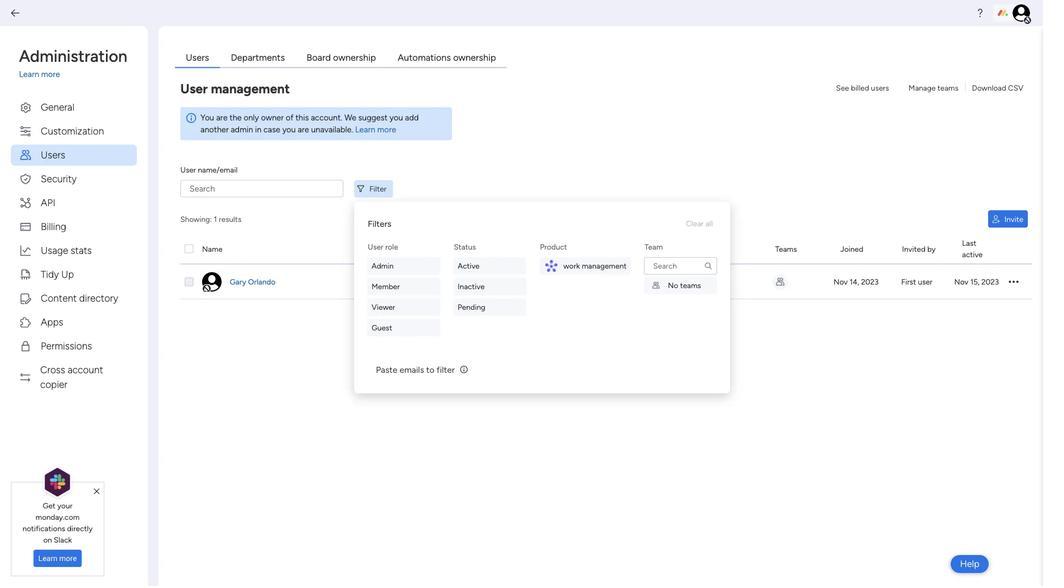 Task type: describe. For each thing, give the bounding box(es) containing it.
showing:
[[180, 215, 212, 224]]

cross account copier button
[[11, 360, 137, 396]]

pending button
[[453, 299, 527, 316]]

cross account copier
[[40, 365, 103, 391]]

learn more for learn more button
[[38, 555, 77, 564]]

apps
[[41, 317, 63, 328]]

first
[[901, 278, 916, 287]]

user role
[[368, 243, 398, 252]]

unavailable.
[[311, 125, 353, 135]]

teams
[[775, 245, 797, 254]]

status
[[454, 243, 476, 252]]

security
[[41, 173, 77, 185]]

general button
[[11, 97, 137, 118]]

you are the only owner of this account. we suggest you add another admin in case you are unavailable.
[[200, 113, 419, 135]]

nov 14, 2023
[[834, 278, 879, 287]]

showing: 1 results
[[180, 215, 241, 224]]

search image
[[704, 262, 713, 271]]

permissions
[[41, 341, 92, 352]]

team
[[645, 243, 663, 252]]

dapulse x slim image
[[94, 487, 99, 497]]

stats
[[71, 245, 92, 257]]

user
[[918, 278, 933, 287]]

orlando
[[248, 278, 276, 287]]

more inside administration learn more
[[41, 70, 60, 79]]

role
[[385, 243, 398, 252]]

1 vertical spatial are
[[298, 125, 309, 135]]

1 vertical spatial active
[[675, 278, 697, 287]]

usage stats button
[[11, 240, 137, 262]]

suggest
[[358, 113, 388, 123]]

member
[[372, 282, 400, 292]]

cross
[[40, 365, 65, 376]]

inactive button
[[453, 278, 527, 296]]

name/email
[[198, 165, 238, 175]]

owner
[[261, 113, 284, 123]]

admin inside 'row'
[[502, 278, 524, 287]]

notifications
[[23, 524, 65, 533]]

board ownership link
[[296, 48, 387, 68]]

no teams
[[668, 281, 701, 290]]

15,
[[970, 278, 980, 287]]

gary
[[230, 278, 246, 287]]

gary orlando image
[[1013, 4, 1030, 22]]

back to workspace image
[[10, 8, 21, 18]]

0 vertical spatial learn more link
[[19, 68, 137, 81]]

see
[[836, 83, 849, 92]]

no
[[668, 281, 678, 290]]

we
[[344, 113, 356, 123]]

customization button
[[11, 121, 137, 142]]

gary orlando
[[230, 278, 276, 287]]

grid containing last active
[[180, 234, 1032, 576]]

active button
[[453, 258, 527, 275]]

board
[[307, 52, 331, 63]]

add
[[405, 113, 419, 123]]

add or edit team image
[[772, 274, 788, 290]]

content
[[41, 293, 77, 305]]

row containing gary orlando
[[180, 265, 1032, 300]]

gary orlando link
[[228, 277, 277, 288]]

board ownership
[[307, 52, 376, 63]]

get your monday.com notifications directly on slack
[[23, 501, 93, 545]]

learn for learn more button
[[38, 555, 57, 564]]

you
[[200, 113, 214, 123]]

emails
[[400, 365, 424, 375]]

row containing last active
[[180, 234, 1032, 265]]

permissions button
[[11, 336, 137, 357]]

Search text field
[[180, 180, 343, 198]]

only
[[244, 113, 259, 123]]

no teams button
[[644, 277, 717, 294]]

paste emails to filter
[[376, 365, 455, 375]]

clear
[[686, 219, 704, 228]]

to
[[426, 365, 435, 375]]

first user
[[901, 278, 933, 287]]

automations
[[398, 52, 451, 63]]

product
[[540, 243, 567, 252]]

download
[[972, 83, 1006, 92]]

clear all button
[[682, 215, 717, 233]]

security button
[[11, 169, 137, 190]]

departments link
[[220, 48, 296, 68]]

your
[[57, 501, 73, 511]]

more for learn more button
[[59, 555, 77, 564]]

1 horizontal spatial users
[[186, 52, 209, 63]]

0 horizontal spatial you
[[282, 125, 296, 135]]

learn more button
[[33, 550, 82, 568]]

billing
[[41, 221, 66, 233]]

customization
[[41, 126, 104, 137]]

manage teams
[[909, 83, 959, 92]]

viewer
[[372, 303, 395, 312]]

active
[[962, 250, 983, 259]]

invite button
[[988, 211, 1028, 228]]

joined
[[841, 245, 863, 254]]

manage teams button
[[904, 79, 963, 96]]

usage stats
[[41, 245, 92, 257]]

clear all
[[686, 219, 713, 228]]

more for the right learn more link
[[377, 125, 396, 135]]

learn inside administration learn more
[[19, 70, 39, 79]]

administration
[[19, 46, 127, 66]]

user for user name/email
[[180, 165, 196, 175]]

learn more for the right learn more link
[[355, 125, 396, 135]]

user for user management
[[180, 81, 208, 97]]

user for user role
[[368, 243, 383, 252]]

billed
[[851, 83, 869, 92]]

nov for nov 14, 2023
[[834, 278, 848, 287]]

help image
[[975, 8, 986, 18]]



Task type: locate. For each thing, give the bounding box(es) containing it.
users up security
[[41, 149, 65, 161]]

0 vertical spatial user
[[180, 81, 208, 97]]

1 horizontal spatial 2023
[[982, 278, 999, 287]]

learn more link down suggest
[[355, 125, 396, 135]]

0 vertical spatial admin
[[372, 262, 394, 271]]

active down search search box
[[675, 278, 697, 287]]

results
[[219, 215, 241, 224]]

api
[[41, 197, 55, 209]]

0 vertical spatial are
[[216, 113, 228, 123]]

on
[[43, 536, 52, 545]]

1 vertical spatial teams
[[680, 281, 701, 290]]

paste emails to filter button
[[367, 359, 478, 381]]

Search search field
[[644, 258, 717, 275]]

teams for no teams
[[680, 281, 701, 290]]

2023 for nov 14, 2023
[[861, 278, 879, 287]]

1 horizontal spatial active
[[675, 278, 697, 287]]

user
[[180, 81, 208, 97], [180, 165, 196, 175], [368, 243, 383, 252]]

email
[[360, 245, 378, 254]]

admin inside button
[[372, 262, 394, 271]]

content directory
[[41, 293, 118, 305]]

get
[[43, 501, 55, 511]]

users up user management
[[186, 52, 209, 63]]

users link
[[175, 48, 220, 68]]

learn for the right learn more link
[[355, 125, 375, 135]]

up
[[61, 269, 74, 281]]

member button
[[367, 278, 440, 296]]

2 vertical spatial more
[[59, 555, 77, 564]]

more down administration
[[41, 70, 60, 79]]

another
[[200, 125, 229, 135]]

ownership for board ownership
[[333, 52, 376, 63]]

0 horizontal spatial 2023
[[861, 278, 879, 287]]

user name/email
[[180, 165, 238, 175]]

1 2023 from the left
[[861, 278, 879, 287]]

0 vertical spatial management
[[211, 81, 290, 97]]

0 horizontal spatial are
[[216, 113, 228, 123]]

guest button
[[367, 319, 440, 337]]

active
[[458, 262, 480, 271], [675, 278, 697, 287]]

usage
[[41, 245, 68, 257]]

0 vertical spatial you
[[390, 113, 403, 123]]

teams right manage
[[938, 83, 959, 92]]

0 horizontal spatial learn more link
[[19, 68, 137, 81]]

1 horizontal spatial ownership
[[453, 52, 496, 63]]

0 horizontal spatial learn more
[[38, 555, 77, 564]]

1
[[214, 215, 217, 224]]

row
[[180, 234, 1032, 265], [180, 265, 1032, 300]]

guest
[[372, 324, 392, 333]]

filter
[[437, 365, 455, 375]]

see billed users
[[836, 83, 889, 92]]

administration learn more
[[19, 46, 127, 79]]

users
[[871, 83, 889, 92]]

admin
[[372, 262, 394, 271], [502, 278, 524, 287]]

automations ownership link
[[387, 48, 507, 68]]

learn more link down administration
[[19, 68, 137, 81]]

admin down user role
[[372, 262, 394, 271]]

more down slack
[[59, 555, 77, 564]]

2 ownership from the left
[[453, 52, 496, 63]]

1 horizontal spatial nov
[[954, 278, 969, 287]]

pending
[[458, 303, 485, 312]]

1 horizontal spatial learn more link
[[355, 125, 396, 135]]

you left add
[[390, 113, 403, 123]]

ownership right board
[[333, 52, 376, 63]]

14,
[[850, 278, 859, 287]]

1 horizontal spatial management
[[582, 262, 627, 271]]

0 vertical spatial active
[[458, 262, 480, 271]]

teams right no
[[680, 281, 701, 290]]

paste
[[376, 365, 397, 375]]

user left name/email
[[180, 165, 196, 175]]

teams for manage teams
[[938, 83, 959, 92]]

api button
[[11, 193, 137, 214]]

2 vertical spatial user
[[368, 243, 383, 252]]

automations ownership
[[398, 52, 496, 63]]

2023 right 15,
[[982, 278, 999, 287]]

of
[[286, 113, 294, 123]]

ownership right automations
[[453, 52, 496, 63]]

v2 surface invite image
[[993, 215, 1000, 223]]

you down the of
[[282, 125, 296, 135]]

nov left 15,
[[954, 278, 969, 287]]

management for user management
[[211, 81, 290, 97]]

active down the status
[[458, 262, 480, 271]]

account
[[68, 365, 103, 376]]

nov for nov 15, 2023
[[954, 278, 969, 287]]

csv
[[1008, 83, 1024, 92]]

2023
[[861, 278, 879, 287], [982, 278, 999, 287]]

0 vertical spatial learn more
[[355, 125, 396, 135]]

learn inside button
[[38, 555, 57, 564]]

1 ownership from the left
[[333, 52, 376, 63]]

1 vertical spatial admin
[[502, 278, 524, 287]]

management for work management
[[582, 262, 627, 271]]

see billed users button
[[832, 79, 894, 96]]

2023 right 14,
[[861, 278, 879, 287]]

learn down on
[[38, 555, 57, 564]]

2 2023 from the left
[[982, 278, 999, 287]]

ownership inside "automations ownership" link
[[453, 52, 496, 63]]

1 vertical spatial more
[[377, 125, 396, 135]]

learn more inside button
[[38, 555, 77, 564]]

0 vertical spatial more
[[41, 70, 60, 79]]

v2 ellipsis image
[[1009, 277, 1019, 287]]

download csv button
[[968, 79, 1028, 96]]

1 horizontal spatial teams
[[938, 83, 959, 92]]

ownership for automations ownership
[[453, 52, 496, 63]]

more down suggest
[[377, 125, 396, 135]]

2 vertical spatial learn
[[38, 555, 57, 564]]

0 horizontal spatial management
[[211, 81, 290, 97]]

1 vertical spatial users
[[41, 149, 65, 161]]

1 horizontal spatial admin
[[502, 278, 524, 287]]

apps button
[[11, 312, 137, 333]]

work
[[563, 262, 580, 271]]

management inside button
[[582, 262, 627, 271]]

management up component image
[[582, 262, 627, 271]]

more inside button
[[59, 555, 77, 564]]

1 vertical spatial learn more link
[[355, 125, 396, 135]]

learn more down slack
[[38, 555, 77, 564]]

last
[[962, 239, 977, 248]]

this
[[296, 113, 309, 123]]

0 horizontal spatial nov
[[834, 278, 848, 287]]

are left the the
[[216, 113, 228, 123]]

learn down suggest
[[355, 125, 375, 135]]

1 horizontal spatial are
[[298, 125, 309, 135]]

1 nov from the left
[[834, 278, 848, 287]]

0 vertical spatial teams
[[938, 83, 959, 92]]

1 vertical spatial learn
[[355, 125, 375, 135]]

directly
[[67, 524, 93, 533]]

learn down administration
[[19, 70, 39, 79]]

0 vertical spatial users
[[186, 52, 209, 63]]

departments
[[231, 52, 285, 63]]

last active
[[962, 239, 983, 259]]

users inside button
[[41, 149, 65, 161]]

1 vertical spatial management
[[582, 262, 627, 271]]

tidy up button
[[11, 264, 137, 286]]

filter
[[369, 184, 387, 194]]

invite
[[1005, 215, 1024, 224]]

1 row from the top
[[180, 234, 1032, 265]]

ownership inside the board ownership link
[[333, 52, 376, 63]]

learn more down suggest
[[355, 125, 396, 135]]

by
[[928, 245, 936, 254]]

are
[[216, 113, 228, 123], [298, 125, 309, 135]]

users
[[186, 52, 209, 63], [41, 149, 65, 161]]

directory
[[79, 293, 118, 305]]

users button
[[11, 145, 137, 166]]

gary orlando image
[[202, 272, 222, 292]]

None search field
[[644, 258, 717, 275]]

0 horizontal spatial teams
[[680, 281, 701, 290]]

viewer button
[[367, 299, 440, 316]]

nov left 14,
[[834, 278, 848, 287]]

teams
[[938, 83, 959, 92], [680, 281, 701, 290]]

teams inside no teams button
[[680, 281, 701, 290]]

account.
[[311, 113, 342, 123]]

grid
[[180, 234, 1032, 576]]

1 vertical spatial user
[[180, 165, 196, 175]]

0 horizontal spatial admin
[[372, 262, 394, 271]]

0 horizontal spatial users
[[41, 149, 65, 161]]

work management button
[[540, 258, 631, 275]]

tidy
[[41, 269, 59, 281]]

case
[[264, 125, 280, 135]]

1 horizontal spatial you
[[390, 113, 403, 123]]

are down this
[[298, 125, 309, 135]]

invited by
[[902, 245, 936, 254]]

0 vertical spatial learn
[[19, 70, 39, 79]]

management up the only
[[211, 81, 290, 97]]

user down users link
[[180, 81, 208, 97]]

2 nov from the left
[[954, 278, 969, 287]]

teams inside manage teams button
[[938, 83, 959, 92]]

orlandogary85@gmail.com
[[358, 278, 450, 287]]

user left role
[[368, 243, 383, 252]]

learn more
[[355, 125, 396, 135], [38, 555, 77, 564]]

1 vertical spatial learn more
[[38, 555, 77, 564]]

1 vertical spatial you
[[282, 125, 296, 135]]

admin down active button
[[502, 278, 524, 287]]

2023 for nov 15, 2023
[[982, 278, 999, 287]]

filters
[[368, 219, 391, 229]]

management
[[211, 81, 290, 97], [582, 262, 627, 271]]

all
[[706, 219, 713, 228]]

in
[[255, 125, 262, 135]]

0 horizontal spatial active
[[458, 262, 480, 271]]

0 horizontal spatial ownership
[[333, 52, 376, 63]]

2 row from the top
[[180, 265, 1032, 300]]

active inside button
[[458, 262, 480, 271]]

general
[[41, 102, 74, 113]]

component image
[[613, 274, 629, 290]]

1 horizontal spatial learn more
[[355, 125, 396, 135]]

copier
[[40, 379, 67, 391]]



Task type: vqa. For each thing, say whether or not it's contained in the screenshot.
billed
yes



